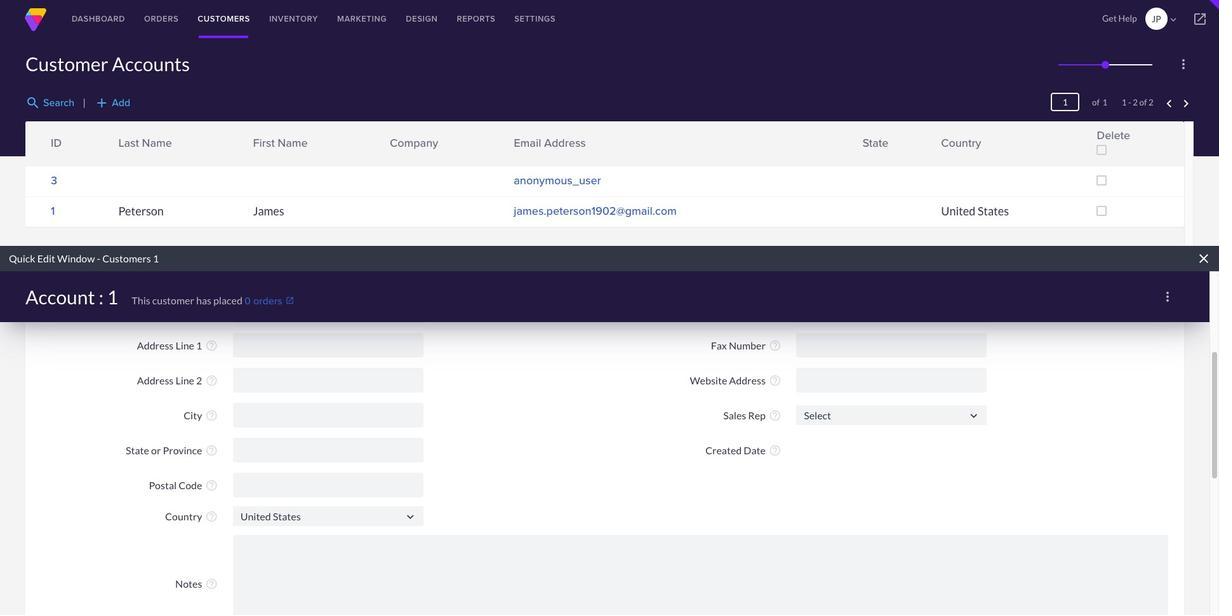 Task type: describe. For each thing, give the bounding box(es) containing it.
state
[[863, 135, 889, 151]]

1 of from the left
[[1093, 97, 1100, 107]]

2 of from the left
[[1140, 97, 1148, 107]]

anonymous_user link
[[514, 172, 601, 189]]

add add
[[94, 95, 130, 111]]

email address link
[[514, 135, 586, 151]]

search
[[43, 96, 74, 110]]

 link for company
[[381, 135, 393, 147]]

get
[[1103, 13, 1118, 24]]

of 1
[[1084, 97, 1108, 107]]

design
[[406, 13, 438, 25]]

0 horizontal spatial -
[[97, 252, 100, 264]]

delete element
[[1091, 121, 1185, 166]]

quick edit window - customers 1
[[9, 252, 159, 264]]

orders
[[144, 13, 179, 25]]

 link for email
[[505, 135, 517, 147]]

united states
[[942, 204, 1010, 218]]

more_vert button
[[1174, 54, 1194, 74]]

edit
[[37, 252, 55, 264]]

2 2 from the left
[[1149, 97, 1154, 107]]

clear
[[1197, 251, 1212, 266]]






id element
[[25, 121, 112, 166]]

help
[[1119, 13, 1138, 24]]


[[1168, 14, 1180, 25]]

 for first
[[244, 135, 256, 147]]

 link for email
[[505, 142, 517, 154]]

address
[[544, 135, 586, 151]]

anonymous_user
[[514, 172, 601, 189]]

0 horizontal spatial customers
[[102, 252, 151, 264]]

 for country
[[933, 142, 944, 154]]

keyboard_arrow_right
[[1179, 96, 1194, 111]]

 link for country
[[932, 142, 945, 154]]

get help
[[1103, 13, 1138, 24]]

search search
[[25, 95, 74, 111]]

more_vert
[[1177, 57, 1192, 72]]

 link for last
[[109, 142, 122, 154]]

window
[[57, 252, 95, 264]]

1 - 2 of 2
[[1123, 97, 1154, 107]]

 for last
[[110, 135, 121, 147]]

  first name
[[244, 135, 308, 154]]

  state
[[854, 135, 889, 154]]

dashboard link
[[62, 0, 135, 38]]

country
[[942, 135, 982, 151]]

customer accounts
[[25, 52, 190, 75]]

1 right of 1 on the top right
[[1123, 97, 1127, 107]]

 for last
[[110, 142, 121, 154]]

1 horizontal spatial -
[[1129, 97, 1132, 107]]

mode_editedit









last name element
[[112, 121, 247, 166]]

inventory
[[269, 13, 318, 25]]

company link
[[390, 135, 438, 151]]

marketing
[[337, 13, 387, 25]]

 link
[[1182, 0, 1220, 38]]

customer
[[25, 52, 108, 75]]

|
[[83, 96, 86, 108]]

jp
[[1153, 13, 1162, 24]]

accounts
[[112, 52, 190, 75]]

reports
[[457, 13, 496, 25]]

mode_editedit









first name element
[[247, 121, 384, 166]]

last name link
[[118, 135, 172, 151]]

keyboard_arrow_left keyboard_arrow_right
[[1162, 96, 1194, 111]]

 link for first
[[244, 142, 256, 154]]

settings
[[515, 13, 556, 25]]

quick
[[9, 252, 35, 264]]

mode_editedit









email address element
[[508, 121, 857, 166]]



Task type: locate. For each thing, give the bounding box(es) containing it.
5  from the left
[[854, 135, 866, 147]]

 inside   country
[[933, 135, 944, 147]]

of
[[1093, 97, 1100, 107], [1140, 97, 1148, 107]]

4  from the left
[[505, 142, 517, 154]]

6  link from the left
[[932, 135, 945, 147]]

 inside   state
[[854, 142, 866, 154]]

james.peterson1902@gmail.com link
[[514, 203, 677, 219]]

state link
[[863, 135, 889, 151]]

1 left 1 - 2 of 2
[[1103, 97, 1108, 107]]

-
[[1129, 97, 1132, 107], [97, 252, 100, 264]]

 for country
[[933, 135, 944, 147]]

mode_editedit









state element
[[857, 121, 935, 166]]

  email address
[[505, 135, 586, 154]]

mode_editedit









country element
[[935, 121, 1091, 166]]

2
[[1134, 97, 1139, 107], [1149, 97, 1154, 107]]

united
[[942, 204, 976, 218]]

james
[[253, 204, 284, 218]]

  country
[[933, 135, 982, 154]]

1  from the left
[[110, 135, 121, 147]]

 link
[[109, 135, 122, 147], [244, 135, 256, 147], [381, 135, 393, 147], [505, 135, 517, 147], [854, 135, 866, 147], [932, 135, 945, 147]]


[[1193, 11, 1208, 27]]

 inside   first name
[[244, 135, 256, 147]]

 link for last
[[109, 135, 122, 147]]

3
[[51, 172, 57, 189]]

3  link from the left
[[381, 135, 393, 147]]

dashboard
[[72, 13, 125, 25]]

5  from the left
[[854, 142, 866, 154]]


[[110, 142, 121, 154], [244, 142, 256, 154], [381, 142, 393, 154], [505, 142, 517, 154], [854, 142, 866, 154], [933, 142, 944, 154]]

 inside   company
[[381, 142, 393, 154]]

6  link from the left
[[932, 142, 945, 154]]

keyboard_arrow_right link
[[1179, 96, 1194, 111]]

add
[[94, 95, 109, 111]]

 inside   country
[[933, 142, 944, 154]]

  company
[[381, 135, 438, 154]]

6  from the left
[[933, 135, 944, 147]]

 for company
[[381, 142, 393, 154]]

 link for company
[[381, 142, 393, 154]]

- right of 1 on the top right
[[1129, 97, 1132, 107]]

1 horizontal spatial customers
[[198, 13, 250, 25]]

1 link
[[51, 203, 55, 219]]

2 name from the left
[[278, 135, 308, 151]]

customers right orders
[[198, 13, 250, 25]]

name for first name
[[278, 135, 308, 151]]

1 horizontal spatial name
[[278, 135, 308, 151]]

name right "first"
[[278, 135, 308, 151]]

1  link from the left
[[109, 135, 122, 147]]

peterson
[[118, 204, 164, 218]]

of up delete
[[1093, 97, 1100, 107]]

last
[[118, 135, 139, 151]]

0 horizontal spatial 2
[[1134, 97, 1139, 107]]

2  from the left
[[244, 142, 256, 154]]

 for first
[[244, 142, 256, 154]]

  last name
[[110, 135, 172, 154]]

4  from the left
[[505, 135, 517, 147]]

mode_editedit









company element
[[384, 121, 508, 166]]

1 vertical spatial -
[[97, 252, 100, 264]]

1  from the left
[[110, 142, 121, 154]]

name
[[142, 135, 172, 151], [278, 135, 308, 151]]

3  from the left
[[381, 142, 393, 154]]

1 horizontal spatial of
[[1140, 97, 1148, 107]]

 inside   first name
[[244, 142, 256, 154]]

keyboard_arrow_left
[[1162, 96, 1178, 111]]

states
[[978, 204, 1010, 218]]

 inside   email address
[[505, 142, 517, 154]]

2  from the left
[[244, 135, 256, 147]]

 for company
[[381, 135, 393, 147]]

1 down 3
[[51, 203, 55, 219]]

6  from the left
[[933, 142, 944, 154]]

country link
[[942, 135, 982, 151]]

 inside   state
[[854, 135, 866, 147]]

1
[[1103, 97, 1108, 107], [1123, 97, 1127, 107], [51, 203, 55, 219], [153, 252, 159, 264]]

4  link from the left
[[505, 142, 517, 154]]

 link for state
[[854, 135, 866, 147]]

id link
[[51, 135, 62, 151]]

1  link from the left
[[109, 142, 122, 154]]

3 link
[[51, 172, 57, 189]]

 for email
[[505, 142, 517, 154]]

add
[[112, 96, 130, 110]]

customers
[[198, 13, 250, 25], [102, 252, 151, 264]]

4  link from the left
[[505, 135, 517, 147]]

0 horizontal spatial name
[[142, 135, 172, 151]]

1 horizontal spatial 2
[[1149, 97, 1154, 107]]

2  link from the left
[[244, 142, 256, 154]]

0 vertical spatial -
[[1129, 97, 1132, 107]]

3  from the left
[[381, 135, 393, 147]]

0 horizontal spatial of
[[1093, 97, 1100, 107]]

 link for country
[[932, 135, 945, 147]]

 for state
[[854, 142, 866, 154]]

 inside the   last name
[[110, 135, 121, 147]]

name right last
[[142, 135, 172, 151]]

delete
[[1098, 127, 1131, 144]]

company
[[390, 135, 438, 151]]

0 vertical spatial customers
[[198, 13, 250, 25]]

customers down peterson
[[102, 252, 151, 264]]

name inside the   last name
[[142, 135, 172, 151]]

2  link from the left
[[244, 135, 256, 147]]

first
[[253, 135, 275, 151]]

- right window
[[97, 252, 100, 264]]

 inside   email address
[[505, 135, 517, 147]]

5  link from the left
[[854, 142, 866, 154]]

 link
[[109, 142, 122, 154], [244, 142, 256, 154], [381, 142, 393, 154], [505, 142, 517, 154], [854, 142, 866, 154], [932, 142, 945, 154]]

 for email
[[505, 135, 517, 147]]

search
[[25, 95, 41, 111]]

1 name from the left
[[142, 135, 172, 151]]

name inside   first name
[[278, 135, 308, 151]]

id
[[51, 135, 62, 151]]

james.peterson1902@gmail.com
[[514, 203, 677, 219]]

name for last name
[[142, 135, 172, 151]]


[[110, 135, 121, 147], [244, 135, 256, 147], [381, 135, 393, 147], [505, 135, 517, 147], [854, 135, 866, 147], [933, 135, 944, 147]]

keyboard_arrow_left link
[[1162, 96, 1178, 111]]

 inside   company
[[381, 135, 393, 147]]

 link for first
[[244, 135, 256, 147]]

first name link
[[253, 135, 308, 151]]

1 vertical spatial customers
[[102, 252, 151, 264]]

 inside the   last name
[[110, 142, 121, 154]]

email
[[514, 135, 542, 151]]

of left keyboard_arrow_left link
[[1140, 97, 1148, 107]]

1 2 from the left
[[1134, 97, 1139, 107]]

5  link from the left
[[854, 135, 866, 147]]

1 down peterson
[[153, 252, 159, 264]]

 link for state
[[854, 142, 866, 154]]

None text field
[[1052, 93, 1080, 111]]

 for state
[[854, 135, 866, 147]]

3  link from the left
[[381, 142, 393, 154]]



Task type: vqa. For each thing, say whether or not it's contained in the screenshot.
"ID" in the left top of the page
yes



